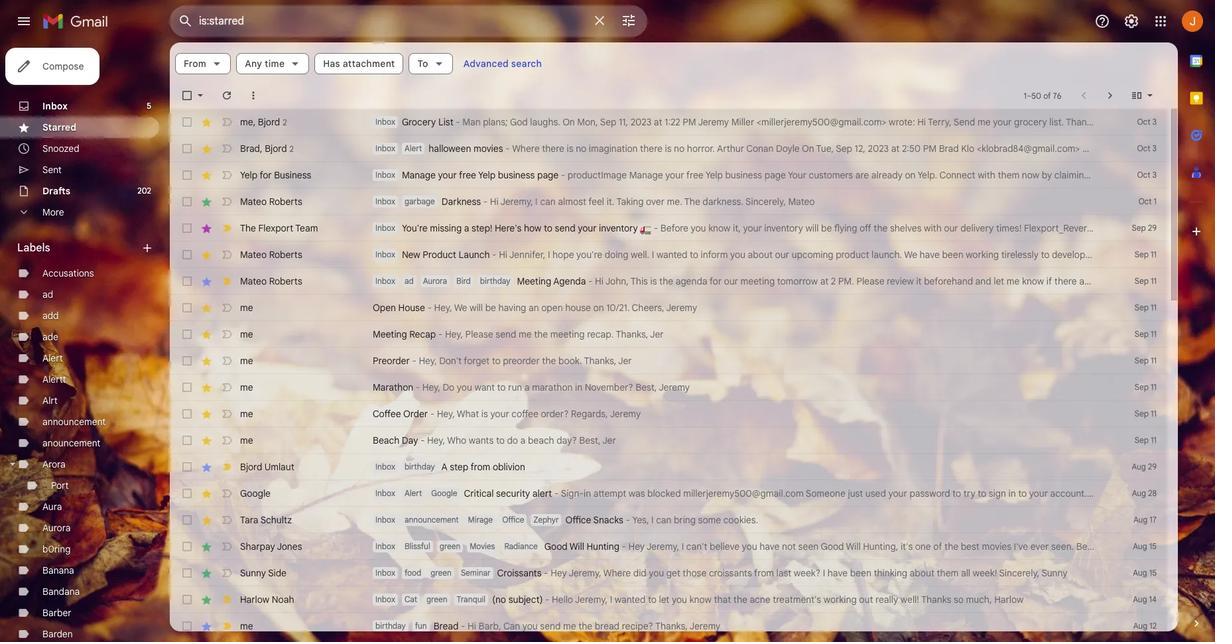 Task type: describe. For each thing, give the bounding box(es) containing it.
sep 11 for marathon - hey, do you want to run a marathon in november? best, jeremy
[[1135, 382, 1157, 392]]

0 horizontal spatial have
[[760, 541, 780, 553]]

1 horizontal spatial on
[[905, 169, 916, 181]]

2 vertical spatial bjord
[[240, 461, 262, 473]]

of inside row
[[933, 541, 942, 553]]

12
[[1150, 621, 1157, 631]]

advanced search button
[[458, 52, 547, 76]]

bjord for me
[[258, 116, 280, 128]]

row containing google
[[170, 480, 1215, 507]]

any time
[[245, 58, 285, 70]]

add link
[[42, 310, 59, 322]]

your right used at the bottom right of page
[[889, 488, 907, 499]]

preorder
[[373, 355, 410, 367]]

jeremy, up 'you're missing a step! here's how to send your inventory'
[[500, 196, 533, 208]]

2 horizontal spatial hey
[[1111, 143, 1127, 155]]

1 horizontal spatial sincerely,
[[999, 567, 1040, 579]]

2 vertical spatial know
[[690, 594, 712, 606]]

a right 'do'
[[520, 434, 526, 446]]

the down open house - hey, we will be having an open house on 10/21. cheers, jeremy
[[534, 328, 548, 340]]

- right hunting
[[622, 541, 626, 553]]

0 vertical spatial be
[[821, 222, 832, 234]]

hi left terry,
[[917, 116, 926, 128]]

i up bread
[[610, 594, 612, 606]]

aug 28
[[1132, 488, 1157, 498]]

1 vertical spatial meeting
[[550, 328, 585, 340]]

from button
[[175, 53, 231, 74]]

1 vertical spatial them
[[937, 567, 959, 579]]

2 blocked from the left
[[1122, 488, 1156, 499]]

office for office snacks - yes, i can bring some cookies.
[[565, 514, 591, 526]]

2 vertical spatial send
[[540, 620, 561, 632]]

the left bread
[[579, 620, 593, 632]]

1 vertical spatial the
[[240, 222, 256, 234]]

1 inventory from the left
[[599, 222, 638, 234]]

1 vertical spatial send
[[496, 328, 516, 340]]

hey, for hey, what is your coffee order? regards, jeremy
[[437, 408, 455, 420]]

aurora inside labels navigation
[[42, 522, 71, 534]]

tha
[[1205, 249, 1215, 261]]

0 horizontal spatial 2023
[[631, 116, 652, 128]]

barber
[[42, 607, 71, 619]]

mateo roberts for meeting
[[240, 275, 302, 287]]

well.
[[631, 249, 650, 261]]

is up productimage
[[567, 143, 573, 155]]

0 horizontal spatial on
[[593, 302, 604, 314]]

you down get
[[672, 594, 687, 606]]

row containing sharpay jones
[[170, 533, 1167, 560]]

i right well. in the top of the page
[[652, 249, 654, 261]]

- right agenda
[[588, 275, 593, 287]]

jer down 'regards,' at the bottom
[[602, 434, 616, 446]]

1 horizontal spatial google
[[431, 488, 457, 498]]

1 3 from the top
[[1153, 117, 1157, 127]]

barden
[[42, 628, 73, 640]]

ever
[[1031, 541, 1049, 553]]

can't
[[686, 541, 707, 553]]

jeremy down november? at the bottom of page
[[610, 408, 641, 420]]

0 horizontal spatial are
[[856, 169, 869, 181]]

account.
[[1050, 488, 1087, 499]]

team
[[295, 222, 318, 234]]

0 vertical spatial please
[[857, 275, 885, 287]]

anouncement link
[[42, 437, 100, 449]]

do
[[507, 434, 518, 446]]

2 vertical spatial our
[[724, 275, 738, 287]]

0 horizontal spatial 1
[[1024, 91, 1027, 100]]

1 vertical spatial at
[[891, 143, 900, 155]]

1 vertical spatial best,
[[579, 434, 601, 446]]

it's
[[901, 541, 913, 553]]

main menu image
[[16, 13, 32, 29]]

3 for what
[[1153, 143, 1157, 153]]

agenda
[[553, 275, 586, 287]]

your down halloween
[[438, 169, 457, 181]]

- right preorder
[[412, 355, 416, 367]]

inbox inside inbox grocery list - man plans; god laughs. on mon, sep 11, 2023 at 1:22 pm jeremy miller <millerjeremy500@gmail.com> wrote: hi terry, send me your grocery list. thanks, jer
[[375, 117, 395, 127]]

12 row from the top
[[170, 401, 1167, 427]]

thanks, right list.
[[1066, 116, 1099, 128]]

here's
[[495, 222, 522, 234]]

2 for me
[[283, 117, 287, 127]]

8 row from the top
[[170, 295, 1167, 321]]

aug 29
[[1132, 462, 1157, 472]]

- up almost
[[561, 169, 565, 181]]

recipe?
[[622, 620, 653, 632]]

barb,
[[479, 620, 501, 632]]

hi up step!
[[490, 196, 499, 208]]

1 horizontal spatial 2023
[[868, 143, 889, 155]]

list
[[438, 116, 454, 128]]

- left hello
[[545, 594, 550, 606]]

step
[[450, 461, 468, 473]]

try
[[964, 488, 976, 499]]

almost
[[558, 196, 586, 208]]

hey, down the recap
[[419, 355, 437, 367]]

office for office
[[502, 515, 524, 525]]

search mail image
[[174, 9, 198, 33]]

to left try on the right bottom of page
[[953, 488, 961, 499]]

1 inside row
[[1154, 196, 1157, 206]]

feel
[[589, 196, 604, 208]]

0 horizontal spatial be
[[485, 302, 496, 314]]

hi left john,
[[595, 275, 604, 287]]

your left account. in the right bottom of the page
[[1029, 488, 1048, 499]]

0 vertical spatial for
[[260, 169, 272, 181]]

flexport
[[258, 222, 293, 234]]

recap.
[[587, 328, 614, 340]]

0 horizontal spatial working
[[824, 594, 857, 606]]

jeremy left the miller
[[698, 116, 729, 128]]

green for (no subject) - hello jeremy, i wanted to let you know that the acne treatment's working out really well! thanks so much, harlow
[[427, 594, 447, 604]]

labels heading
[[17, 241, 141, 255]]

aug up the 'aug 28'
[[1132, 462, 1146, 472]]

review
[[887, 275, 914, 287]]

0 horizontal spatial in
[[575, 381, 582, 393]]

your right claiming
[[1092, 169, 1111, 181]]

2 vertical spatial have
[[828, 567, 848, 579]]

the left best
[[945, 541, 959, 553]]

1 yelp from the left
[[240, 169, 257, 181]]

support image
[[1094, 13, 1110, 29]]

- right launch
[[492, 249, 497, 261]]

the left book.
[[542, 355, 556, 367]]

0 vertical spatial movies
[[474, 143, 503, 155]]

november?
[[585, 381, 633, 393]]

hunting,
[[863, 541, 898, 553]]

a left step!
[[464, 222, 469, 234]]

0 vertical spatial them
[[998, 169, 1020, 181]]

alert for critical
[[405, 488, 422, 498]]

password
[[910, 488, 950, 499]]

you right the did
[[649, 567, 664, 579]]

1 no from the left
[[576, 143, 587, 155]]

more image
[[247, 89, 260, 102]]

i right week?
[[823, 567, 825, 579]]

roberts for darkness
[[269, 196, 302, 208]]

you right the can
[[523, 620, 538, 632]]

0 vertical spatial and
[[1115, 249, 1131, 261]]

launch.
[[872, 249, 902, 261]]

0 horizontal spatial on
[[563, 116, 575, 128]]

2 vertical spatial 2
[[831, 275, 836, 287]]

halloween movies - where there is no imagination there is no horror. arthur conan doyle on tue, sep 12, 2023 at 2:50 pm brad klo <klobrad84@gmail.com> wrote: hey guys what are your fa
[[429, 143, 1215, 155]]

side
[[268, 567, 286, 579]]

2 horizontal spatial google
[[1089, 488, 1120, 499]]

cookies.
[[724, 514, 758, 526]]

jer up november? at the bottom of page
[[618, 355, 632, 367]]

1 vertical spatial will
[[470, 302, 483, 314]]

hi left barb,
[[468, 620, 476, 632]]

2 page from the left
[[765, 169, 786, 181]]

- right day
[[421, 434, 425, 446]]

marathon
[[373, 381, 413, 393]]

- right darkness
[[483, 196, 488, 208]]

list.
[[1050, 116, 1064, 128]]

1 horizontal spatial of
[[1044, 91, 1051, 100]]

want
[[475, 381, 495, 393]]

to right try on the right bottom of page
[[978, 488, 987, 499]]

halloween
[[429, 143, 471, 155]]

but
[[1184, 488, 1199, 499]]

to left the run
[[497, 381, 506, 393]]

that
[[714, 594, 731, 606]]

1 11 from the top
[[1151, 249, 1157, 259]]

15 for hey jeremy, i can't believe you have not seen good will hunting, it's one of the best movies i've ever seen. best, sharpay
[[1149, 541, 1157, 551]]

1 horizontal spatial with
[[978, 169, 996, 181]]

all
[[961, 567, 971, 579]]

ad inside row
[[405, 276, 414, 286]]

bread
[[434, 620, 459, 632]]

bring
[[674, 514, 696, 526]]

1 horizontal spatial are
[[1079, 275, 1093, 287]]

banana
[[42, 564, 74, 576]]

11 for open house - hey, we will be having an open house on 10/21. cheers, jeremy
[[1151, 302, 1157, 312]]

29 for you're missing a step! here's how to send your inventory
[[1148, 223, 1157, 233]]

0 horizontal spatial brad
[[240, 142, 260, 154]]

- right list
[[456, 116, 460, 128]]

1 vertical spatial been
[[850, 567, 872, 579]]

send
[[954, 116, 975, 128]]

cheers,
[[632, 302, 664, 314]]

has attachment
[[323, 58, 395, 70]]

the left agenda
[[659, 275, 673, 287]]

your up me.
[[665, 169, 684, 181]]

1 vertical spatial from
[[754, 567, 774, 579]]

house
[[398, 302, 425, 314]]

aug for hi barb, can you send me the bread recipe? thanks, jeremy
[[1133, 621, 1148, 631]]

1 sharpay from the left
[[240, 541, 275, 553]]

aug 15 for good will hunting - hey jeremy, i can't believe you have not seen good will hunting, it's one of the best movies i've ever seen. best, sharpay
[[1133, 541, 1157, 551]]

new
[[402, 249, 420, 261]]

or
[[1151, 275, 1160, 287]]

i left hope
[[548, 249, 550, 261]]

mateo for meeting agenda
[[240, 275, 267, 287]]

1 vertical spatial hey
[[629, 541, 645, 553]]

1 vertical spatial on
[[802, 143, 814, 155]]

your up you're
[[578, 222, 597, 234]]

jer down older image at the top of the page
[[1100, 116, 1114, 128]]

1 vertical spatial where
[[603, 567, 631, 579]]

me.
[[667, 196, 682, 208]]

sep 11 for coffee order - hey, what is your coffee order? regards, jeremy
[[1135, 409, 1157, 419]]

you right inform
[[730, 249, 746, 261]]

additions.
[[1162, 275, 1204, 287]]

about for you
[[748, 249, 773, 261]]

jeremy down that at the right of the page
[[690, 620, 721, 632]]

sent link
[[42, 164, 62, 176]]

accusations
[[42, 267, 94, 279]]

3 yelp from the left
[[706, 169, 723, 181]]

jeremy, down hunting
[[569, 567, 601, 579]]

0 horizontal spatial there
[[542, 143, 564, 155]]

1 oct 3 from the top
[[1137, 117, 1157, 127]]

- right 🚛 icon
[[654, 222, 658, 234]]

alertt link
[[42, 373, 66, 385]]

i up how
[[536, 196, 538, 208]]

bird
[[456, 276, 471, 286]]

hi left jennifer,
[[499, 249, 507, 261]]

1 manage from the left
[[402, 169, 436, 181]]

to right how
[[544, 222, 553, 234]]

2 product from the left
[[1169, 249, 1202, 261]]

- left yes,
[[626, 514, 630, 526]]

2 vertical spatial birthday
[[375, 621, 406, 631]]

- right the alert
[[554, 488, 559, 499]]

main content containing from
[[170, 42, 1215, 642]]

to left inform
[[690, 249, 698, 261]]

your left grocery
[[993, 116, 1012, 128]]

well!
[[901, 594, 919, 606]]

refresh image
[[220, 89, 233, 102]]

tue,
[[816, 143, 834, 155]]

2 horizontal spatial best,
[[1076, 541, 1098, 553]]

conan
[[746, 143, 774, 155]]

i left can't
[[682, 541, 684, 553]]

1 vertical spatial know
[[1022, 275, 1044, 287]]

thanks, right recipe? at the right of page
[[655, 620, 688, 632]]

to right forget
[[492, 355, 501, 367]]

brad , bjord 2
[[240, 142, 294, 154]]

inbox grocery list - man plans; god laughs. on mon, sep 11, 2023 at 1:22 pm jeremy miller <millerjeremy500@gmail.com> wrote: hi terry, send me your grocery list. thanks, jer
[[375, 116, 1114, 128]]

2 yelp from the left
[[478, 169, 496, 181]]

your left 'coffee'
[[490, 408, 509, 420]]

sep 11 for preorder - hey, don't forget to preorder the book. thanks, jer
[[1135, 356, 1157, 365]]

the right that at the right of the page
[[733, 594, 747, 606]]

1 vertical spatial movies
[[982, 541, 1012, 553]]

0 vertical spatial have
[[920, 249, 940, 261]]

you right do
[[457, 381, 472, 393]]

hey, left do
[[422, 381, 440, 393]]

any
[[1095, 275, 1110, 287]]

0 vertical spatial know
[[709, 222, 731, 234]]

your left fa at the right of the page
[[1191, 143, 1210, 155]]

b0ring
[[42, 543, 71, 555]]

the right off
[[874, 222, 888, 234]]

to right sign
[[1018, 488, 1027, 499]]

oct 3 for page.
[[1137, 170, 1157, 180]]

0 vertical spatial working
[[966, 249, 999, 261]]

oct for jer
[[1137, 117, 1151, 127]]

if
[[1047, 275, 1052, 287]]

9 row from the top
[[170, 321, 1167, 348]]

1 horizontal spatial brad
[[939, 143, 959, 155]]

oct 3 for what
[[1137, 143, 1157, 153]]

0 vertical spatial we
[[904, 249, 917, 261]]

11 for preorder - hey, don't forget to preorder the book. thanks, jer
[[1151, 356, 1157, 365]]

1 vertical spatial birthday
[[405, 462, 435, 472]]

productimage
[[568, 169, 627, 181]]

11,
[[619, 116, 628, 128]]

4 row from the top
[[170, 188, 1167, 215]]

coffee
[[512, 408, 539, 420]]

0 horizontal spatial pm
[[683, 116, 696, 128]]

meeting agenda - hi john, this is the agenda for our meeting tomorrow at 2 pm. please review it beforehand and let me know if there are any changes or additions. lo
[[517, 275, 1215, 287]]

2 good from the left
[[821, 541, 844, 553]]

critical security alert - sign-in attempt was blocked millerjeremy500@gmail.com someone just used your password to try to sign in to your account. google blocked them, but you
[[464, 488, 1215, 499]]

0 horizontal spatial we
[[454, 302, 467, 314]]

2 will from the left
[[846, 541, 861, 553]]

klo
[[961, 143, 975, 155]]

6 row from the top
[[170, 241, 1215, 268]]

5
[[147, 101, 151, 111]]

any time button
[[236, 53, 309, 74]]

0 vertical spatial wanted
[[657, 249, 688, 261]]

hope
[[553, 249, 574, 261]]

is right this
[[650, 275, 657, 287]]

2 horizontal spatial our
[[944, 222, 958, 234]]

2 horizontal spatial there
[[1055, 275, 1077, 287]]

thanks, down 10/21.
[[616, 328, 648, 340]]

is down 1:22
[[665, 143, 672, 155]]

0 vertical spatial from
[[471, 461, 490, 473]]

0 vertical spatial birthday
[[480, 276, 510, 286]]

aug for hey jeremy, where did you get those croissants from last week? i have been thinking about them all week! sincerely, sunny
[[1133, 568, 1147, 578]]

last
[[776, 567, 791, 579]]

inbox manage your free yelp business page - productimage manage your free yelp business page your customers are already on yelp. connect with them now by claiming your free page. sign up
[[375, 169, 1191, 181]]

- right bread
[[461, 620, 465, 632]]

aug for sign-in attempt was blocked millerjeremy500@gmail.com someone just used your password to try to sign in to your account. google blocked them, but you
[[1132, 488, 1146, 498]]

search
[[511, 58, 542, 70]]

1 vertical spatial for
[[1206, 222, 1215, 234]]

starred
[[42, 121, 76, 133]]

0 horizontal spatial with
[[924, 222, 942, 234]]

jer down cheers,
[[650, 328, 664, 340]]

good will hunting - hey jeremy, i can't believe you have not seen good will hunting, it's one of the best movies i've ever seen. best, sharpay
[[544, 541, 1135, 553]]

jeremy, down office snacks - yes, i can bring some cookies.
[[647, 541, 679, 553]]

i've
[[1014, 541, 1028, 553]]

11 row from the top
[[170, 374, 1167, 401]]

- down plans;
[[506, 143, 510, 155]]

2 horizontal spatial are
[[1175, 143, 1189, 155]]

2 business from the left
[[725, 169, 762, 181]]

i right yes,
[[651, 514, 654, 526]]

to left develop
[[1041, 249, 1050, 261]]

is right what
[[481, 408, 488, 420]]

202
[[138, 186, 151, 196]]

Search mail text field
[[199, 15, 584, 28]]

radiance
[[504, 541, 538, 551]]

hi left there,
[[1143, 222, 1152, 234]]

mateo roberts for inbox
[[240, 249, 302, 261]]

1 vertical spatial don't
[[439, 355, 462, 367]]

0 horizontal spatial sincerely,
[[746, 196, 786, 208]]

2 horizontal spatial in
[[1009, 488, 1016, 499]]

you right "believe"
[[742, 541, 757, 553]]

0 horizontal spatial google
[[240, 488, 271, 499]]

thinking
[[874, 567, 907, 579]]

sep 11 for meeting recap - hey, please send me the meeting recap. thanks, jer
[[1135, 329, 1157, 339]]

to up recipe? at the right of page
[[648, 594, 657, 606]]

the flexport team
[[240, 222, 318, 234]]

your right it,
[[743, 222, 762, 234]]

- before you know it, your inventory will be flying off the shelves with our delivery times! flexport_reverse_logo@2x hi there, don't for
[[651, 222, 1215, 234]]

1 horizontal spatial pm
[[923, 143, 937, 155]]

can for almost
[[540, 196, 556, 208]]

plans;
[[483, 116, 508, 128]]

14
[[1149, 594, 1157, 604]]

7 row from the top
[[170, 268, 1215, 295]]

- right the order
[[430, 408, 435, 420]]

announcement inside labels navigation
[[42, 416, 106, 428]]

roberts for inbox
[[269, 249, 302, 261]]

0 vertical spatial will
[[806, 222, 819, 234]]

1 vertical spatial let
[[659, 594, 670, 606]]

- right croissants
[[544, 567, 548, 579]]

to left 'do'
[[496, 434, 505, 446]]

exciting
[[1133, 249, 1166, 261]]

clear search image
[[586, 7, 613, 34]]

1 horizontal spatial let
[[994, 275, 1004, 287]]

3 free from the left
[[1113, 169, 1130, 181]]

mon,
[[577, 116, 598, 128]]



Task type: vqa. For each thing, say whether or not it's contained in the screenshot.
the big youtube on the left of page
no



Task type: locate. For each thing, give the bounding box(es) containing it.
there
[[542, 143, 564, 155], [640, 143, 663, 155], [1055, 275, 1077, 287]]

1 horizontal spatial and
[[1115, 249, 1131, 261]]

1 business from the left
[[498, 169, 535, 181]]

new
[[1095, 249, 1113, 261]]

our
[[944, 222, 958, 234], [775, 249, 789, 261], [724, 275, 738, 287]]

hey, left who
[[427, 434, 445, 446]]

row containing tara schultz
[[170, 507, 1167, 533]]

tara
[[240, 514, 258, 526]]

critical
[[464, 488, 494, 499]]

20 row from the top
[[170, 613, 1167, 639]]

tara schultz
[[240, 514, 292, 526]]

3 roberts from the top
[[269, 275, 302, 287]]

0 vertical spatial 2023
[[631, 116, 652, 128]]

sunny down 'seen.'
[[1042, 567, 1068, 579]]

0 vertical spatial don't
[[1181, 222, 1204, 234]]

bjord up yelp for business
[[265, 142, 287, 154]]

1 horizontal spatial product
[[1169, 249, 1202, 261]]

2 horizontal spatial have
[[920, 249, 940, 261]]

1 harlow from the left
[[240, 594, 269, 606]]

0 horizontal spatial hey
[[551, 567, 567, 579]]

14 row from the top
[[170, 454, 1167, 480]]

aug 15 up aug 14
[[1133, 568, 1157, 578]]

2 horizontal spatial free
[[1113, 169, 1130, 181]]

2 mateo roberts from the top
[[240, 249, 302, 261]]

0 horizontal spatial movies
[[474, 143, 503, 155]]

2 horizontal spatial yelp
[[706, 169, 723, 181]]

best, right november? at the bottom of page
[[636, 381, 657, 393]]

terry,
[[928, 116, 952, 128]]

2 aug 15 from the top
[[1133, 568, 1157, 578]]

0 vertical spatial meeting
[[517, 275, 551, 287]]

2 29 from the top
[[1148, 462, 1157, 472]]

thanks
[[921, 594, 951, 606]]

0 horizontal spatial been
[[850, 567, 872, 579]]

1 horizontal spatial there
[[640, 143, 663, 155]]

0 vertical spatial hey
[[1111, 143, 1127, 155]]

them left all
[[937, 567, 959, 579]]

are left any
[[1079, 275, 1093, 287]]

- right house
[[427, 302, 432, 314]]

let
[[994, 275, 1004, 287], [659, 594, 670, 606]]

office down sign-
[[565, 514, 591, 526]]

8 11 from the top
[[1151, 435, 1157, 445]]

blocked
[[647, 488, 681, 499], [1122, 488, 1156, 499]]

None search field
[[170, 5, 647, 37]]

will left the hunting,
[[846, 541, 861, 553]]

at for jeremy
[[654, 116, 662, 128]]

1 roberts from the top
[[269, 196, 302, 208]]

in left attempt
[[584, 488, 591, 499]]

0 vertical spatial our
[[944, 222, 958, 234]]

1 horizontal spatial best,
[[636, 381, 657, 393]]

more
[[42, 206, 64, 218]]

row containing the flexport team
[[170, 215, 1215, 241]]

product up the pm.
[[836, 249, 869, 261]]

to
[[544, 222, 553, 234], [690, 249, 698, 261], [1041, 249, 1050, 261], [492, 355, 501, 367], [497, 381, 506, 393], [496, 434, 505, 446], [953, 488, 961, 499], [978, 488, 987, 499], [1018, 488, 1027, 499], [648, 594, 657, 606]]

alert for halloween
[[405, 143, 422, 153]]

10 row from the top
[[170, 348, 1167, 374]]

now
[[1022, 169, 1040, 181]]

1 horizontal spatial harlow
[[994, 594, 1024, 606]]

0 horizontal spatial good
[[544, 541, 568, 553]]

meeting up book.
[[550, 328, 585, 340]]

advanced search options image
[[616, 7, 642, 34]]

3 11 from the top
[[1151, 302, 1157, 312]]

1 sep 11 from the top
[[1135, 249, 1157, 259]]

row containing yelp for business
[[170, 162, 1191, 188]]

you right before
[[691, 222, 706, 234]]

aug for hey jeremy, i can't believe you have not seen good will hunting, it's one of the best movies i've ever seen. best, sharpay
[[1133, 541, 1147, 551]]

0 vertical spatial where
[[512, 143, 540, 155]]

movies down plans;
[[474, 143, 503, 155]]

2 vertical spatial 3
[[1153, 170, 1157, 180]]

, down me , bjord 2 on the left
[[260, 142, 262, 154]]

with
[[978, 169, 996, 181], [924, 222, 942, 234]]

1 vertical spatial wanted
[[615, 594, 646, 606]]

product
[[423, 249, 456, 261]]

hey, for hey, who wants to do a beach day? best, jer
[[427, 434, 445, 446]]

meeting left the tomorrow
[[741, 275, 775, 287]]

manage up over
[[629, 169, 663, 181]]

3 for page.
[[1153, 170, 1157, 180]]

it.
[[607, 196, 615, 208]]

know left if
[[1022, 275, 1044, 287]]

-
[[456, 116, 460, 128], [506, 143, 510, 155], [561, 169, 565, 181], [483, 196, 488, 208], [654, 222, 658, 234], [492, 249, 497, 261], [588, 275, 593, 287], [427, 302, 432, 314], [438, 328, 443, 340], [412, 355, 416, 367], [416, 381, 420, 393], [430, 408, 435, 420], [421, 434, 425, 446], [554, 488, 559, 499], [626, 514, 630, 526], [622, 541, 626, 553], [544, 567, 548, 579], [545, 594, 550, 606], [461, 620, 465, 632]]

1 horizontal spatial hey
[[629, 541, 645, 553]]

0 horizontal spatial wrote:
[[889, 116, 915, 128]]

1 horizontal spatial manage
[[629, 169, 663, 181]]

1 sunny from the left
[[240, 567, 266, 579]]

meeting up preorder
[[373, 328, 407, 340]]

1 horizontal spatial no
[[674, 143, 685, 155]]

0 horizontal spatial blocked
[[647, 488, 681, 499]]

1 horizontal spatial ,
[[260, 142, 262, 154]]

at
[[654, 116, 662, 128], [891, 143, 900, 155], [820, 275, 829, 287]]

2 for brad
[[290, 144, 294, 154]]

miller
[[731, 116, 754, 128]]

thanks, down recap.
[[584, 355, 616, 367]]

7 sep 11 from the top
[[1135, 409, 1157, 419]]

we
[[904, 249, 917, 261], [454, 302, 467, 314]]

17 row from the top
[[170, 533, 1167, 560]]

16 row from the top
[[170, 507, 1167, 533]]

1 aug 15 from the top
[[1133, 541, 1157, 551]]

sharpay up sunny side
[[240, 541, 275, 553]]

just
[[848, 488, 863, 499]]

inbox link
[[42, 100, 68, 112]]

0 vertical spatial aug 15
[[1133, 541, 1157, 551]]

business down the god
[[498, 169, 535, 181]]

main content
[[170, 42, 1215, 642]]

bjord for brad
[[265, 142, 287, 154]]

2 inventory from the left
[[764, 222, 803, 234]]

hello
[[552, 594, 573, 606]]

umlaut
[[264, 461, 294, 473]]

green right cat
[[427, 594, 447, 604]]

will left hunting
[[570, 541, 584, 553]]

page.
[[1132, 169, 1156, 181]]

starred link
[[42, 121, 76, 133]]

1 vertical spatial 29
[[1148, 462, 1157, 472]]

1 vertical spatial alert
[[42, 352, 63, 364]]

1 horizontal spatial in
[[584, 488, 591, 499]]

2 roberts from the top
[[269, 249, 302, 261]]

- right the recap
[[438, 328, 443, 340]]

sep 11 for open house - hey, we will be having an open house on 10/21. cheers, jeremy
[[1135, 302, 1157, 312]]

oct for guys
[[1137, 143, 1151, 153]]

2 vertical spatial for
[[710, 275, 722, 287]]

meeting for meeting agenda - hi john, this is the agenda for our meeting tomorrow at 2 pm. please review it beforehand and let me know if there are any changes or additions. lo
[[517, 275, 551, 287]]

1 29 from the top
[[1148, 223, 1157, 233]]

inform
[[701, 249, 728, 261]]

treatment's
[[773, 594, 821, 606]]

0 vertical spatial 29
[[1148, 223, 1157, 233]]

send
[[555, 222, 576, 234], [496, 328, 516, 340], [540, 620, 561, 632]]

0 vertical spatial been
[[942, 249, 964, 261]]

bjord up brad , bjord 2
[[258, 116, 280, 128]]

2 15 from the top
[[1149, 568, 1157, 578]]

older image
[[1104, 89, 1117, 102]]

2 oct 3 from the top
[[1137, 143, 1157, 153]]

mateo roberts for darkness
[[240, 196, 302, 208]]

attempt
[[593, 488, 626, 499]]

fa
[[1212, 143, 1215, 155]]

the left 'flexport'
[[240, 222, 256, 234]]

recap
[[409, 328, 436, 340]]

google
[[240, 488, 271, 499], [1089, 488, 1120, 499], [431, 488, 457, 498]]

0 horizontal spatial for
[[260, 169, 272, 181]]

3 sep 11 from the top
[[1135, 302, 1157, 312]]

5 sep 11 from the top
[[1135, 356, 1157, 365]]

0 horizontal spatial and
[[976, 275, 991, 287]]

, for me
[[253, 116, 256, 128]]

6 sep 11 from the top
[[1135, 382, 1157, 392]]

an
[[529, 302, 539, 314]]

jeremy, right hello
[[575, 594, 608, 606]]

coffee order - hey, what is your coffee order? regards, jeremy
[[373, 408, 641, 420]]

2 vertical spatial alert
[[405, 488, 422, 498]]

7 11 from the top
[[1151, 409, 1157, 419]]

develop
[[1052, 249, 1085, 261]]

about for thinking
[[910, 567, 935, 579]]

4 11 from the top
[[1151, 329, 1157, 339]]

2 3 from the top
[[1153, 143, 1157, 153]]

0 horizontal spatial harlow
[[240, 594, 269, 606]]

know left that at the right of the page
[[690, 594, 712, 606]]

roberts for meeting
[[269, 275, 302, 287]]

yelp
[[240, 169, 257, 181], [478, 169, 496, 181], [706, 169, 723, 181]]

6 11 from the top
[[1151, 382, 1157, 392]]

4 sep 11 from the top
[[1135, 329, 1157, 339]]

harlow
[[240, 594, 269, 606], [994, 594, 1024, 606]]

2023 right 12,
[[868, 143, 889, 155]]

1 vertical spatial please
[[465, 328, 493, 340]]

hey, right the recap
[[445, 328, 463, 340]]

0 vertical spatial send
[[555, 222, 576, 234]]

aug for hello jeremy, i wanted to let you know that the acne treatment's working out really well! thanks so much, harlow
[[1133, 594, 1147, 604]]

1 product from the left
[[836, 249, 869, 261]]

1 horizontal spatial been
[[942, 249, 964, 261]]

sincerely,
[[746, 196, 786, 208], [999, 567, 1040, 579]]

1 good from the left
[[544, 541, 568, 553]]

hey, for hey, we will be having an open house on 10/21. cheers, jeremy
[[434, 302, 452, 314]]

29 down the oct 1 at the top right of the page
[[1148, 223, 1157, 233]]

row
[[170, 109, 1167, 135], [170, 135, 1215, 162], [170, 162, 1191, 188], [170, 188, 1167, 215], [170, 215, 1215, 241], [170, 241, 1215, 268], [170, 268, 1215, 295], [170, 295, 1167, 321], [170, 321, 1167, 348], [170, 348, 1167, 374], [170, 374, 1167, 401], [170, 401, 1167, 427], [170, 427, 1167, 454], [170, 454, 1167, 480], [170, 480, 1215, 507], [170, 507, 1167, 533], [170, 533, 1167, 560], [170, 560, 1167, 586], [170, 586, 1167, 613], [170, 613, 1167, 639]]

2 sunny from the left
[[1042, 567, 1068, 579]]

11 for beach day - hey, who wants to do a beach day? best, jer
[[1151, 435, 1157, 445]]

None checkbox
[[180, 142, 194, 155], [180, 222, 194, 235], [180, 248, 194, 261], [180, 275, 194, 288], [180, 354, 194, 367], [180, 407, 194, 421], [180, 434, 194, 447], [180, 460, 194, 474], [180, 566, 194, 580], [180, 593, 194, 606], [180, 620, 194, 633], [180, 142, 194, 155], [180, 222, 194, 235], [180, 248, 194, 261], [180, 275, 194, 288], [180, 354, 194, 367], [180, 407, 194, 421], [180, 434, 194, 447], [180, 460, 194, 474], [180, 566, 194, 580], [180, 593, 194, 606], [180, 620, 194, 633]]

mateo for darkness
[[240, 196, 267, 208]]

wanted up recipe? at the right of page
[[615, 594, 646, 606]]

a
[[442, 461, 448, 473]]

0 vertical spatial best,
[[636, 381, 657, 393]]

11 for marathon - hey, do you want to run a marathon in november? best, jeremy
[[1151, 382, 1157, 392]]

2 harlow from the left
[[994, 594, 1024, 606]]

row containing brad
[[170, 135, 1215, 162]]

1 free from the left
[[459, 169, 476, 181]]

drafts link
[[42, 185, 70, 197]]

2 sharpay from the left
[[1100, 541, 1135, 553]]

row containing harlow noah
[[170, 586, 1167, 613]]

0 vertical spatial about
[[748, 249, 773, 261]]

1 15 from the top
[[1149, 541, 1157, 551]]

1 vertical spatial roberts
[[269, 249, 302, 261]]

aug left 17
[[1134, 515, 1148, 525]]

aug 14
[[1133, 594, 1157, 604]]

1 horizontal spatial office
[[565, 514, 591, 526]]

imagination
[[589, 143, 638, 155]]

free down horror.
[[686, 169, 704, 181]]

times!
[[996, 222, 1022, 234]]

15 for hey jeremy, where did you get those croissants from last week? i have been thinking about them all week! sincerely, sunny
[[1149, 568, 1157, 578]]

labels navigation
[[0, 42, 170, 642]]

sharpay
[[240, 541, 275, 553], [1100, 541, 1135, 553]]

1 vertical spatial pm
[[923, 143, 937, 155]]

<klobrad84@gmail.com>
[[977, 143, 1080, 155]]

1 50 of 76
[[1024, 91, 1062, 100]]

5 row from the top
[[170, 215, 1215, 241]]

13 row from the top
[[170, 427, 1167, 454]]

2 inside me , bjord 2
[[283, 117, 287, 127]]

1 vertical spatial aug 15
[[1133, 568, 1157, 578]]

aurora inside row
[[423, 276, 447, 286]]

business down arthur
[[725, 169, 762, 181]]

will up upcoming
[[806, 222, 819, 234]]

inventory up doing
[[599, 222, 638, 234]]

will
[[806, 222, 819, 234], [470, 302, 483, 314]]

open
[[541, 302, 563, 314]]

alert inside labels navigation
[[42, 352, 63, 364]]

at for please
[[820, 275, 829, 287]]

product left tha
[[1169, 249, 1202, 261]]

a right the run
[[525, 381, 530, 393]]

aug 15 for croissants - hey jeremy, where did you get those croissants from last week? i have been thinking about them all week! sincerely, sunny
[[1133, 568, 1157, 578]]

run
[[508, 381, 522, 393]]

no down the mon, at the left top of the page
[[576, 143, 587, 155]]

shelves
[[890, 222, 922, 234]]

1 horizontal spatial meeting
[[741, 275, 775, 287]]

have down good will hunting - hey jeremy, i can't believe you have not seen good will hunting, it's one of the best movies i've ever seen. best, sharpay
[[828, 567, 848, 579]]

0 vertical spatial the
[[684, 196, 700, 208]]

1 blocked from the left
[[647, 488, 681, 499]]

harlow right much,
[[994, 594, 1024, 606]]

None checkbox
[[180, 89, 194, 102], [180, 115, 194, 129], [180, 168, 194, 182], [180, 195, 194, 208], [180, 301, 194, 314], [180, 328, 194, 341], [180, 381, 194, 394], [180, 487, 194, 500], [180, 513, 194, 527], [180, 540, 194, 553], [180, 89, 194, 102], [180, 115, 194, 129], [180, 168, 194, 182], [180, 195, 194, 208], [180, 301, 194, 314], [180, 328, 194, 341], [180, 381, 194, 394], [180, 487, 194, 500], [180, 513, 194, 527], [180, 540, 194, 553]]

settings image
[[1124, 13, 1140, 29]]

claiming
[[1054, 169, 1090, 181]]

aura link
[[42, 501, 62, 513]]

2 manage from the left
[[629, 169, 663, 181]]

1
[[1024, 91, 1027, 100], [1154, 196, 1157, 206]]

0 horizontal spatial please
[[465, 328, 493, 340]]

bandana link
[[42, 586, 80, 598]]

ad inside labels navigation
[[42, 289, 53, 300]]

oct for free
[[1137, 170, 1151, 180]]

hey, for hey, please send me the meeting recap. thanks, jer
[[445, 328, 463, 340]]

be left "having"
[[485, 302, 496, 314]]

pm right 2:50
[[923, 143, 937, 155]]

2 row from the top
[[170, 135, 1215, 162]]

tab list
[[1178, 42, 1215, 594]]

2 11 from the top
[[1151, 276, 1157, 286]]

beach
[[373, 434, 400, 446]]

about down one
[[910, 567, 935, 579]]

1 vertical spatial on
[[593, 302, 604, 314]]

don't right there,
[[1181, 222, 1204, 234]]

0 horizontal spatial them
[[937, 567, 959, 579]]

you right but
[[1201, 488, 1215, 499]]

connect
[[940, 169, 976, 181]]

row containing bjord umlaut
[[170, 454, 1167, 480]]

who
[[447, 434, 466, 446]]

announcement inside row
[[405, 515, 459, 525]]

inventory
[[599, 222, 638, 234], [764, 222, 803, 234]]

2 vertical spatial roberts
[[269, 275, 302, 287]]

the right me.
[[684, 196, 700, 208]]

inbox inside inbox manage your free yelp business page - productimage manage your free yelp business page your customers are already on yelp. connect with them now by claiming your free page. sign up
[[375, 170, 395, 180]]

0 horizontal spatial our
[[724, 275, 738, 287]]

1 vertical spatial announcement
[[405, 515, 459, 525]]

on left 10/21.
[[593, 302, 604, 314]]

, for brad
[[260, 142, 262, 154]]

jeremy right november? at the bottom of page
[[659, 381, 690, 393]]

are
[[1175, 143, 1189, 155], [856, 169, 869, 181], [1079, 275, 1093, 287]]

0 vertical spatial are
[[1175, 143, 1189, 155]]

1 horizontal spatial wanted
[[657, 249, 688, 261]]

alrt link
[[42, 395, 58, 407]]

jer
[[1100, 116, 1114, 128], [650, 328, 664, 340], [618, 355, 632, 367], [602, 434, 616, 446]]

you're missing a step! here's how to send your inventory
[[402, 222, 640, 234]]

0 horizontal spatial wanted
[[615, 594, 646, 606]]

brad down me , bjord 2 on the left
[[240, 142, 260, 154]]

0 vertical spatial on
[[563, 116, 575, 128]]

1 row from the top
[[170, 109, 1167, 135]]

0 horizontal spatial of
[[933, 541, 942, 553]]

1 mateo roberts from the top
[[240, 196, 302, 208]]

some
[[698, 514, 721, 526]]

1 vertical spatial wrote:
[[1083, 143, 1109, 155]]

3 3 from the top
[[1153, 170, 1157, 180]]

29 for a step from oblivion
[[1148, 462, 1157, 472]]

0 vertical spatial 2
[[283, 117, 287, 127]]

aug 15
[[1133, 541, 1157, 551], [1133, 568, 1157, 578]]

hey, right house
[[434, 302, 452, 314]]

alert down day
[[405, 488, 422, 498]]

0 vertical spatial can
[[540, 196, 556, 208]]

0 vertical spatial let
[[994, 275, 1004, 287]]

green for croissants - hey jeremy, where did you get those croissants from last week? i have been thinking about them all week! sincerely, sunny
[[431, 568, 452, 578]]

1 horizontal spatial them
[[998, 169, 1020, 181]]

google down a at the left bottom of page
[[431, 488, 457, 498]]

1 vertical spatial ,
[[260, 142, 262, 154]]

2 sep 11 from the top
[[1135, 276, 1157, 286]]

a left new
[[1088, 249, 1093, 261]]

8 sep 11 from the top
[[1135, 435, 1157, 445]]

bread - hi barb, can you send me the bread recipe? thanks, jeremy
[[434, 620, 721, 632]]

1 horizontal spatial good
[[821, 541, 844, 553]]

1 vertical spatial 2023
[[868, 143, 889, 155]]

0 vertical spatial at
[[654, 116, 662, 128]]

oct 1
[[1139, 196, 1157, 206]]

working left out
[[824, 594, 857, 606]]

2 free from the left
[[686, 169, 704, 181]]

11 for meeting recap - hey, please send me the meeting recap. thanks, jer
[[1151, 329, 1157, 339]]

oct down page. on the top right of page
[[1139, 196, 1152, 206]]

3 mateo roberts from the top
[[240, 275, 302, 287]]

1 horizontal spatial from
[[754, 567, 774, 579]]

1 vertical spatial be
[[485, 302, 496, 314]]

5 11 from the top
[[1151, 356, 1157, 365]]

3 row from the top
[[170, 162, 1191, 188]]

2:50
[[902, 143, 921, 155]]

17
[[1150, 515, 1157, 525]]

2 vertical spatial green
[[427, 594, 447, 604]]

sharpay down aug 17
[[1100, 541, 1135, 553]]

1 vertical spatial 3
[[1153, 143, 1157, 153]]

1 vertical spatial aurora
[[42, 522, 71, 534]]

about right inform
[[748, 249, 773, 261]]

meeting for meeting recap - hey, please send me the meeting recap. thanks, jer
[[373, 328, 407, 340]]

manage
[[402, 169, 436, 181], [629, 169, 663, 181]]

0 horizontal spatial business
[[498, 169, 535, 181]]

1 page from the left
[[537, 169, 559, 181]]

off
[[860, 222, 871, 234]]

1 horizontal spatial our
[[775, 249, 789, 261]]

0 vertical spatial 1
[[1024, 91, 1027, 100]]

3 oct 3 from the top
[[1137, 170, 1157, 180]]

row containing sunny side
[[170, 560, 1167, 586]]

15 down 17
[[1149, 541, 1157, 551]]

missing
[[430, 222, 462, 234]]

2
[[283, 117, 287, 127], [290, 144, 294, 154], [831, 275, 836, 287]]

at left 2:50
[[891, 143, 900, 155]]

from right step
[[471, 461, 490, 473]]

1 will from the left
[[570, 541, 584, 553]]

inbox inside inbox new product launch - hi jennifer, i hope you're doing well. i wanted to inform you about our upcoming product launch. we have been working tirelessly to develop a new and exciting product tha
[[375, 249, 395, 259]]

business
[[498, 169, 535, 181], [725, 169, 762, 181]]

gmail image
[[42, 8, 115, 34]]

2 vertical spatial are
[[1079, 275, 1093, 287]]

the
[[874, 222, 888, 234], [659, 275, 673, 287], [534, 328, 548, 340], [542, 355, 556, 367], [945, 541, 959, 553], [733, 594, 747, 606], [579, 620, 593, 632]]

11 for coffee order - hey, what is your coffee order? regards, jeremy
[[1151, 409, 1157, 419]]

for up tha
[[1206, 222, 1215, 234]]

0 horizontal spatial meeting
[[373, 328, 407, 340]]

how
[[524, 222, 542, 234]]

google up tara on the left bottom of the page
[[240, 488, 271, 499]]

jeremy down agenda
[[666, 302, 697, 314]]

aug down aug 17
[[1133, 541, 1147, 551]]

pm.
[[838, 275, 854, 287]]

1 horizontal spatial 2
[[290, 144, 294, 154]]

12,
[[855, 143, 866, 155]]

please up forget
[[465, 328, 493, 340]]

can for bring
[[656, 514, 672, 526]]

cat
[[405, 594, 417, 604]]

2023 right 11,
[[631, 116, 652, 128]]

3 right guys
[[1153, 143, 1157, 153]]

aug
[[1132, 462, 1146, 472], [1132, 488, 1146, 498], [1134, 515, 1148, 525], [1133, 541, 1147, 551], [1133, 568, 1147, 578], [1133, 594, 1147, 604], [1133, 621, 1148, 631]]

green for good will hunting - hey jeremy, i can't believe you have not seen good will hunting, it's one of the best movies i've ever seen. best, sharpay
[[440, 541, 461, 551]]

oct left sign
[[1137, 170, 1151, 180]]

sep 11 for beach day - hey, who wants to do a beach day? best, jer
[[1135, 435, 1157, 445]]

15 row from the top
[[170, 480, 1215, 507]]

18 row from the top
[[170, 560, 1167, 586]]

wrote:
[[889, 116, 915, 128], [1083, 143, 1109, 155]]

inbox inside labels navigation
[[42, 100, 68, 112]]

0 vertical spatial wrote:
[[889, 116, 915, 128]]

2 inside brad , bjord 2
[[290, 144, 294, 154]]

aug left 28 at the bottom
[[1132, 488, 1146, 498]]

don't left forget
[[439, 355, 462, 367]]

19 row from the top
[[170, 586, 1167, 613]]

0 horizontal spatial aurora
[[42, 522, 71, 534]]

toggle split pane mode image
[[1130, 89, 1144, 102]]

are right what
[[1175, 143, 1189, 155]]

working down delivery
[[966, 249, 999, 261]]

aug for yes, i can bring some cookies.
[[1134, 515, 1148, 525]]

29
[[1148, 223, 1157, 233], [1148, 462, 1157, 472]]

0 vertical spatial announcement
[[42, 416, 106, 428]]

🚛 image
[[640, 223, 651, 235]]

to
[[418, 58, 428, 70]]

- right marathon
[[416, 381, 420, 393]]

best, right "day?"
[[579, 434, 601, 446]]

mateo for new product launch
[[240, 249, 267, 261]]

2 no from the left
[[674, 143, 685, 155]]



